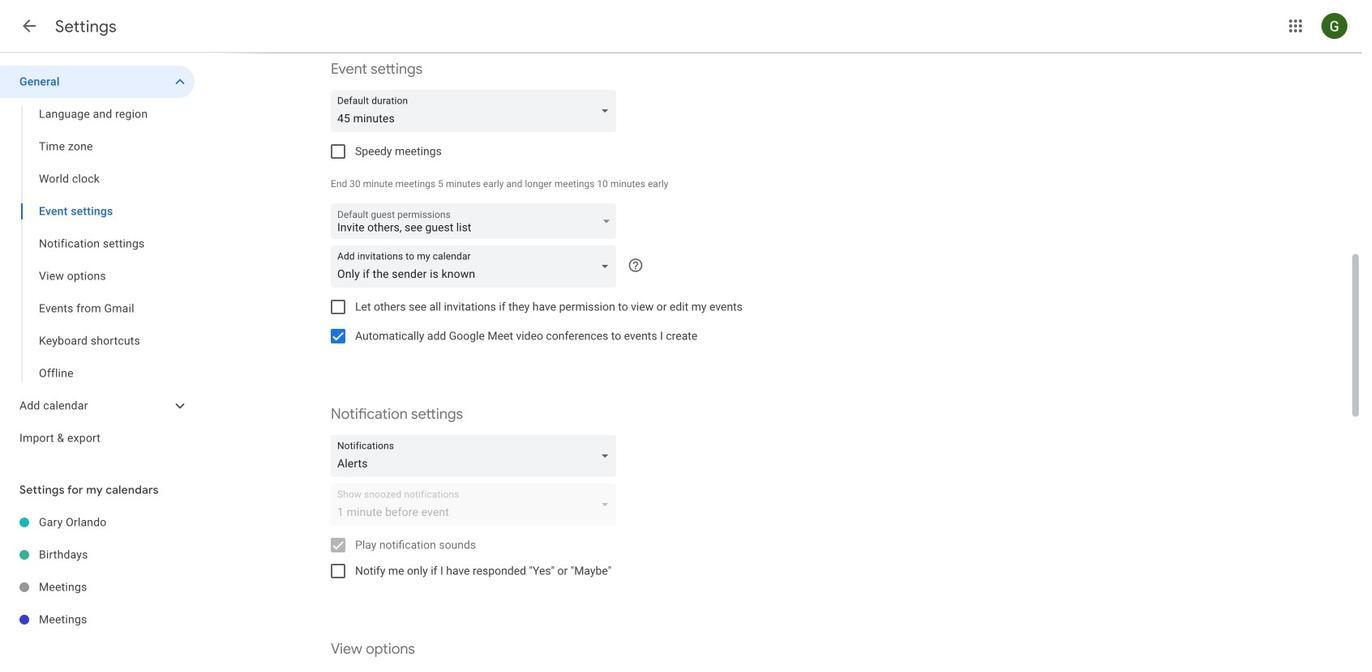 Task type: describe. For each thing, give the bounding box(es) containing it.
1 tree from the top
[[0, 66, 195, 455]]

1 meetings tree item from the top
[[0, 572, 195, 604]]

general tree item
[[0, 66, 195, 98]]

2 meetings tree item from the top
[[0, 604, 195, 637]]

2 tree from the top
[[0, 507, 195, 637]]



Task type: locate. For each thing, give the bounding box(es) containing it.
1 vertical spatial tree
[[0, 507, 195, 637]]

gary orlando tree item
[[0, 507, 195, 539]]

tree
[[0, 66, 195, 455], [0, 507, 195, 637]]

birthdays tree item
[[0, 539, 195, 572]]

group
[[0, 98, 195, 390]]

meetings tree item down birthdays tree item on the bottom
[[0, 604, 195, 637]]

meetings tree item
[[0, 572, 195, 604], [0, 604, 195, 637]]

heading
[[55, 16, 117, 37]]

meetings tree item down gary orlando tree item
[[0, 572, 195, 604]]

0 vertical spatial tree
[[0, 66, 195, 455]]

go back image
[[19, 16, 39, 36]]

None field
[[331, 90, 623, 132], [331, 246, 623, 288], [331, 436, 623, 478], [331, 90, 623, 132], [331, 246, 623, 288], [331, 436, 623, 478]]



Task type: vqa. For each thing, say whether or not it's contained in the screenshot.
tree
yes



